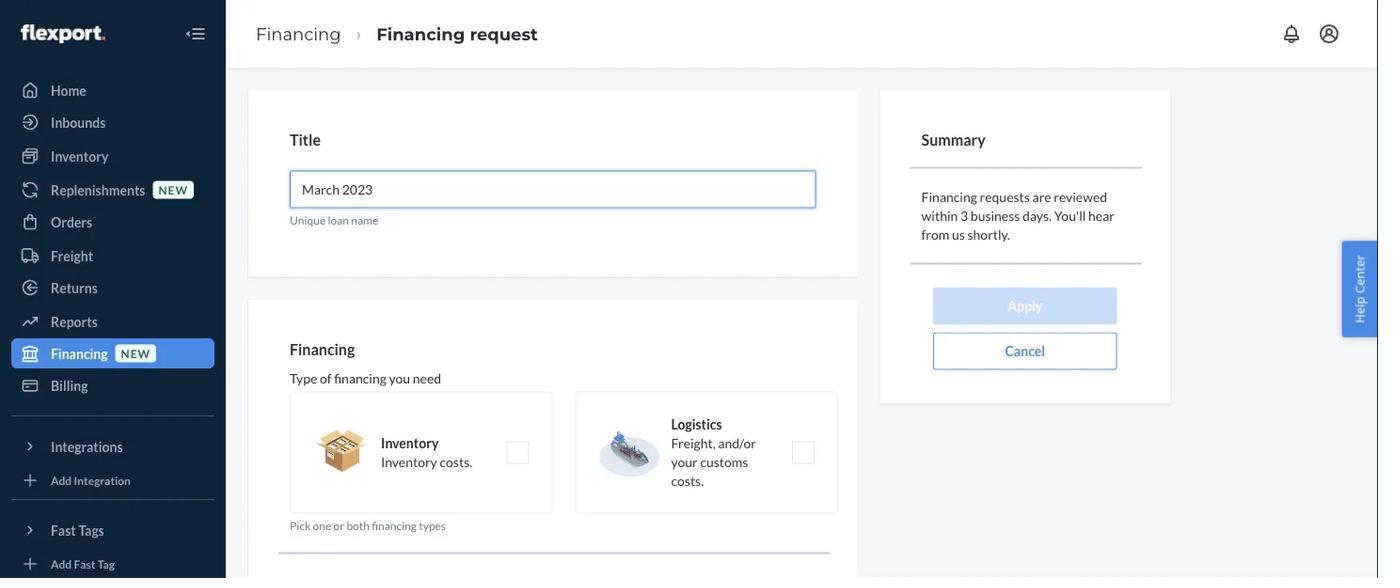 Task type: locate. For each thing, give the bounding box(es) containing it.
customs
[[700, 454, 748, 470]]

add down fast tags
[[51, 557, 72, 571]]

inventory
[[51, 148, 109, 164], [381, 435, 439, 451], [381, 454, 437, 470]]

0 vertical spatial fast
[[51, 523, 76, 539]]

open notifications image
[[1281, 23, 1303, 45]]

logistics freight, and/or your customs costs.
[[671, 417, 756, 489]]

financing
[[334, 371, 387, 387], [372, 519, 417, 532]]

financing right both
[[372, 519, 417, 532]]

us
[[952, 227, 965, 243]]

inventory link
[[11, 141, 215, 171]]

freight
[[51, 248, 93, 264]]

title
[[290, 131, 321, 149]]

0 horizontal spatial new
[[121, 347, 151, 360]]

request
[[470, 23, 538, 44]]

inventory up types
[[381, 454, 437, 470]]

0 vertical spatial add
[[51, 474, 72, 487]]

0 vertical spatial costs.
[[440, 454, 472, 470]]

your
[[671, 454, 698, 470]]

add
[[51, 474, 72, 487], [51, 557, 72, 571]]

0 vertical spatial inventory
[[51, 148, 109, 164]]

1 add from the top
[[51, 474, 72, 487]]

within
[[922, 208, 958, 224]]

open account menu image
[[1318, 23, 1341, 45]]

new down reports link
[[121, 347, 151, 360]]

breadcrumbs navigation
[[241, 6, 553, 61]]

tags
[[78, 523, 104, 539]]

unique loan name
[[290, 213, 378, 227]]

or
[[334, 519, 344, 532]]

financing inside financing requests are reviewed within 3 business days. you'll hear from us shortly.
[[922, 189, 977, 205]]

1 vertical spatial financing
[[372, 519, 417, 532]]

0 vertical spatial new
[[158, 183, 188, 197]]

help center
[[1352, 255, 1368, 324]]

integrations
[[51, 439, 123, 455]]

financing right of
[[334, 371, 387, 387]]

home link
[[11, 75, 215, 105]]

1 vertical spatial add
[[51, 557, 72, 571]]

costs. inside "logistics freight, and/or your customs costs."
[[671, 473, 704, 489]]

inventory down inbounds
[[51, 148, 109, 164]]

2 add from the top
[[51, 557, 72, 571]]

financing request link
[[377, 23, 538, 44]]

new for financing
[[121, 347, 151, 360]]

need
[[413, 371, 441, 387]]

flexport logo image
[[21, 24, 105, 43]]

1 vertical spatial inventory
[[381, 435, 439, 451]]

hear
[[1089, 208, 1115, 224]]

0 horizontal spatial costs.
[[440, 454, 472, 470]]

financing
[[256, 23, 341, 44], [377, 23, 465, 44], [922, 189, 977, 205], [290, 340, 355, 359], [51, 346, 108, 362]]

costs. up types
[[440, 454, 472, 470]]

1 horizontal spatial costs.
[[671, 473, 704, 489]]

pick
[[290, 519, 311, 532]]

fast left tags
[[51, 523, 76, 539]]

fast
[[51, 523, 76, 539], [74, 557, 95, 571]]

replenishments
[[51, 182, 145, 198]]

costs. inside inventory inventory costs.
[[440, 454, 472, 470]]

both
[[347, 519, 370, 532]]

2 vertical spatial inventory
[[381, 454, 437, 470]]

and/or
[[718, 435, 756, 451]]

financing requests are reviewed within 3 business days. you'll hear from us shortly.
[[922, 189, 1115, 243]]

fast left the tag
[[74, 557, 95, 571]]

new up 'orders' link
[[158, 183, 188, 197]]

orders
[[51, 214, 92, 230]]

financing for financing requests are reviewed within 3 business days. you'll hear from us shortly.
[[922, 189, 977, 205]]

home
[[51, 82, 86, 98]]

add left 'integration'
[[51, 474, 72, 487]]

type
[[290, 371, 317, 387]]

type of financing you need
[[290, 371, 441, 387]]

requests
[[980, 189, 1030, 205]]

unique
[[290, 213, 326, 227]]

3
[[961, 208, 968, 224]]

costs. down your on the bottom of the page
[[671, 473, 704, 489]]

add fast tag link
[[11, 553, 215, 576]]

1 vertical spatial fast
[[74, 557, 95, 571]]

1 vertical spatial new
[[121, 347, 151, 360]]

inventory inventory costs.
[[381, 435, 472, 470]]

inbounds
[[51, 114, 106, 130]]

add for add fast tag
[[51, 557, 72, 571]]

from
[[922, 227, 950, 243]]

new
[[158, 183, 188, 197], [121, 347, 151, 360]]

1 vertical spatial costs.
[[671, 473, 704, 489]]

returns link
[[11, 273, 215, 303]]

fast inside dropdown button
[[51, 523, 76, 539]]

costs.
[[440, 454, 472, 470], [671, 473, 704, 489]]

financing for financing link
[[256, 23, 341, 44]]

inventory for inventory inventory costs.
[[381, 435, 439, 451]]

one
[[313, 519, 331, 532]]

1 horizontal spatial new
[[158, 183, 188, 197]]

are
[[1033, 189, 1052, 205]]

cancel button
[[933, 333, 1117, 370]]

types
[[419, 519, 446, 532]]

reports
[[51, 314, 98, 330]]

inventory down you
[[381, 435, 439, 451]]

you'll
[[1054, 208, 1086, 224]]

integration
[[74, 474, 131, 487]]



Task type: describe. For each thing, give the bounding box(es) containing it.
apply button
[[933, 288, 1117, 325]]

summary
[[922, 131, 986, 149]]

fast tags button
[[11, 516, 215, 546]]

add for add integration
[[51, 474, 72, 487]]

orders link
[[11, 207, 215, 237]]

financing for financing request
[[377, 23, 465, 44]]

logistics
[[671, 417, 722, 433]]

name
[[351, 213, 378, 227]]

inbounds link
[[11, 107, 215, 137]]

of
[[320, 371, 332, 387]]

fast tags
[[51, 523, 104, 539]]

freight link
[[11, 241, 215, 271]]

financing request
[[377, 23, 538, 44]]

add integration link
[[11, 470, 215, 492]]

reviewed
[[1054, 189, 1108, 205]]

tag
[[98, 557, 115, 571]]

center
[[1352, 255, 1368, 294]]

apply
[[1008, 298, 1043, 314]]

help
[[1352, 297, 1368, 324]]

cancel
[[1005, 344, 1045, 360]]

0 vertical spatial financing
[[334, 371, 387, 387]]

freight,
[[671, 435, 716, 451]]

billing
[[51, 378, 88, 394]]

inventory for inventory
[[51, 148, 109, 164]]

pick one or both financing types
[[290, 519, 446, 532]]

help center button
[[1342, 241, 1378, 338]]

shortly.
[[968, 227, 1010, 243]]

billing link
[[11, 371, 215, 401]]

financing link
[[256, 23, 341, 44]]

close navigation image
[[184, 23, 207, 45]]

integrations button
[[11, 432, 215, 462]]

add fast tag
[[51, 557, 115, 571]]

returns
[[51, 280, 98, 296]]

reports link
[[11, 307, 215, 337]]

e.g. March 2023 inventory top-up field
[[290, 171, 816, 208]]

business
[[971, 208, 1020, 224]]

new for replenishments
[[158, 183, 188, 197]]

you
[[389, 371, 410, 387]]

add integration
[[51, 474, 131, 487]]

loan
[[328, 213, 349, 227]]

days.
[[1023, 208, 1052, 224]]



Task type: vqa. For each thing, say whether or not it's contained in the screenshot.
the Settings link
no



